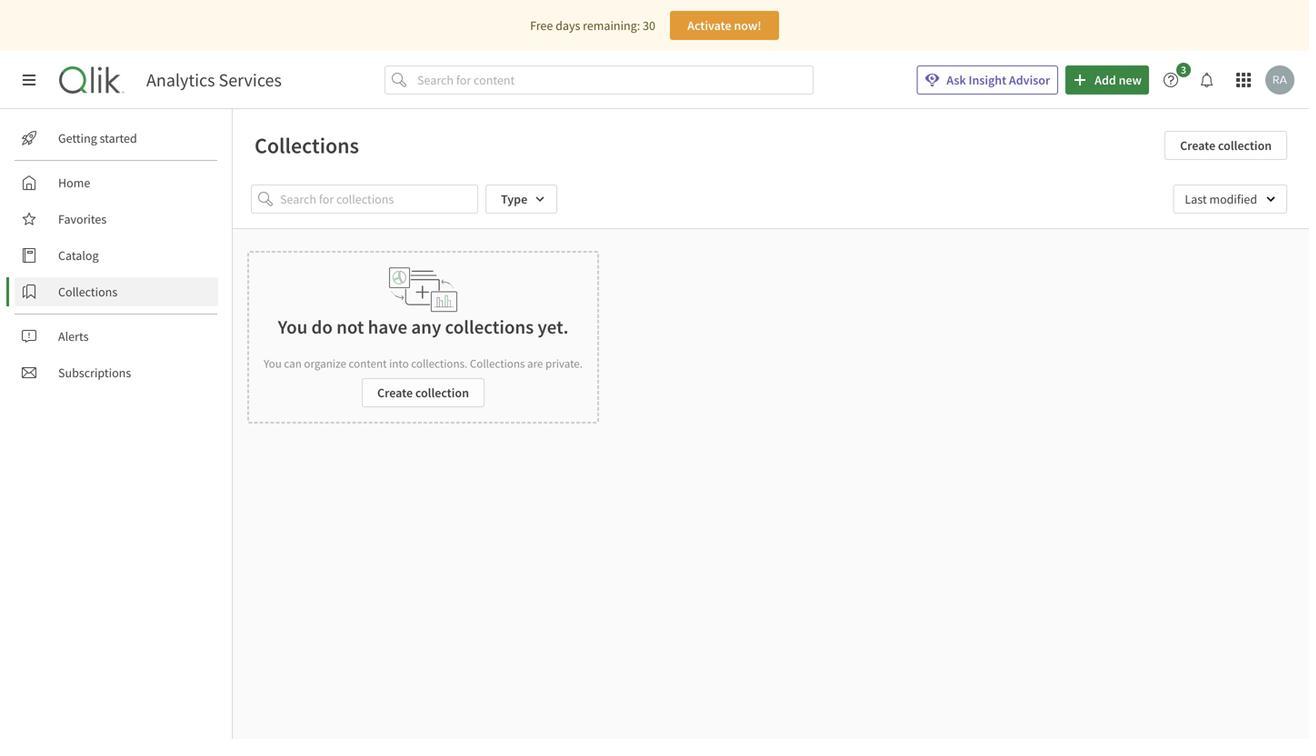 Task type: vqa. For each thing, say whether or not it's contained in the screenshot.
private.
yes



Task type: describe. For each thing, give the bounding box(es) containing it.
type button
[[486, 185, 558, 214]]

alerts
[[58, 328, 89, 345]]

close sidebar menu image
[[22, 73, 36, 87]]

services
[[219, 69, 282, 91]]

home link
[[15, 168, 218, 197]]

last
[[1185, 191, 1207, 207]]

days
[[556, 17, 580, 34]]

create for 'create collection' button to the right
[[1180, 137, 1216, 154]]

catalog
[[58, 247, 99, 264]]

alerts link
[[15, 322, 218, 351]]

favorites
[[58, 211, 107, 227]]

started
[[100, 130, 137, 146]]

free
[[530, 17, 553, 34]]

now!
[[734, 17, 762, 34]]

create for 'create collection' button within the "create collection" element
[[377, 385, 413, 401]]

subscriptions
[[58, 365, 131, 381]]

collections.
[[411, 356, 468, 371]]

have
[[368, 315, 407, 339]]

catalog link
[[15, 241, 218, 270]]

ruby anderson image
[[1266, 65, 1295, 95]]

yet.
[[538, 315, 569, 339]]

can
[[284, 356, 302, 371]]

subscriptions link
[[15, 358, 218, 387]]

insight
[[969, 72, 1007, 88]]

you can organize content into collections. collections are private.
[[264, 356, 583, 371]]

navigation pane element
[[0, 116, 232, 395]]

last modified
[[1185, 191, 1257, 207]]

type
[[501, 191, 528, 207]]

analytics services element
[[146, 69, 282, 91]]

modified
[[1210, 191, 1257, 207]]

collections
[[445, 315, 534, 339]]

filters region
[[233, 170, 1309, 228]]

analytics
[[146, 69, 215, 91]]

create collection element
[[247, 251, 599, 424]]

do
[[311, 315, 333, 339]]

advisor
[[1009, 72, 1050, 88]]

activate now!
[[688, 17, 762, 34]]

favorites link
[[15, 205, 218, 234]]

collections inside 'navigation pane' "element"
[[58, 284, 117, 300]]



Task type: locate. For each thing, give the bounding box(es) containing it.
1 vertical spatial collection
[[415, 385, 469, 401]]

collections down collections
[[470, 356, 525, 371]]

1 horizontal spatial create
[[1180, 137, 1216, 154]]

add
[[1095, 72, 1116, 88]]

into
[[389, 356, 409, 371]]

create collection up last modified field on the top right of the page
[[1180, 137, 1272, 154]]

are
[[527, 356, 543, 371]]

add new button
[[1066, 65, 1149, 95]]

3 button
[[1157, 63, 1197, 95]]

collections link
[[15, 277, 218, 306]]

you left can
[[264, 356, 282, 371]]

you for you can organize content into collections. collections are private.
[[264, 356, 282, 371]]

1 horizontal spatial collections
[[255, 132, 359, 159]]

30
[[643, 17, 655, 34]]

0 horizontal spatial create collection
[[377, 385, 469, 401]]

add new
[[1095, 72, 1142, 88]]

1 vertical spatial create collection button
[[362, 378, 485, 407]]

home
[[58, 175, 90, 191]]

private.
[[546, 356, 583, 371]]

create collection button
[[1165, 131, 1287, 160], [362, 378, 485, 407]]

you for you do not have any collections yet.
[[278, 315, 308, 339]]

not
[[336, 315, 364, 339]]

0 vertical spatial create collection button
[[1165, 131, 1287, 160]]

create up the last
[[1180, 137, 1216, 154]]

2 vertical spatial collections
[[470, 356, 525, 371]]

1 horizontal spatial create collection button
[[1165, 131, 1287, 160]]

content
[[349, 356, 387, 371]]

collection up modified
[[1218, 137, 1272, 154]]

collections down catalog
[[58, 284, 117, 300]]

ask insight advisor
[[947, 72, 1050, 88]]

organize
[[304, 356, 346, 371]]

0 vertical spatial collections
[[255, 132, 359, 159]]

you
[[278, 315, 308, 339], [264, 356, 282, 371]]

1 horizontal spatial create collection
[[1180, 137, 1272, 154]]

3
[[1181, 63, 1187, 77]]

collections down services
[[255, 132, 359, 159]]

collection
[[1218, 137, 1272, 154], [415, 385, 469, 401]]

activate now! link
[[670, 11, 779, 40]]

2 horizontal spatial collections
[[470, 356, 525, 371]]

remaining:
[[583, 17, 640, 34]]

getting started
[[58, 130, 137, 146]]

1 horizontal spatial collection
[[1218, 137, 1272, 154]]

0 horizontal spatial create
[[377, 385, 413, 401]]

create collection button up last modified field on the top right of the page
[[1165, 131, 1287, 160]]

ask insight advisor button
[[917, 65, 1059, 95]]

you left do
[[278, 315, 308, 339]]

any
[[411, 315, 441, 339]]

new
[[1119, 72, 1142, 88]]

0 vertical spatial you
[[278, 315, 308, 339]]

1 vertical spatial collections
[[58, 284, 117, 300]]

collections
[[255, 132, 359, 159], [58, 284, 117, 300], [470, 356, 525, 371]]

1 vertical spatial you
[[264, 356, 282, 371]]

create collection down 'you can organize content into collections. collections are private.'
[[377, 385, 469, 401]]

0 vertical spatial create collection
[[1180, 137, 1272, 154]]

you do not have any collections yet.
[[278, 315, 569, 339]]

activate
[[688, 17, 732, 34]]

Search for collections text field
[[280, 185, 478, 214]]

0 vertical spatial collection
[[1218, 137, 1272, 154]]

Search for content text field
[[414, 65, 814, 95]]

getting started link
[[15, 124, 218, 153]]

1 vertical spatial create
[[377, 385, 413, 401]]

collections inside "create collection" element
[[470, 356, 525, 371]]

create collection button down 'you can organize content into collections. collections are private.'
[[362, 378, 485, 407]]

0 horizontal spatial collection
[[415, 385, 469, 401]]

collection down collections.
[[415, 385, 469, 401]]

create
[[1180, 137, 1216, 154], [377, 385, 413, 401]]

ask
[[947, 72, 966, 88]]

create collection button inside "create collection" element
[[362, 378, 485, 407]]

Last modified field
[[1173, 185, 1287, 214]]

1 vertical spatial create collection
[[377, 385, 469, 401]]

getting
[[58, 130, 97, 146]]

create collection
[[1180, 137, 1272, 154], [377, 385, 469, 401]]

0 vertical spatial create
[[1180, 137, 1216, 154]]

analytics services
[[146, 69, 282, 91]]

0 horizontal spatial collections
[[58, 284, 117, 300]]

create down into
[[377, 385, 413, 401]]

free days remaining: 30
[[530, 17, 655, 34]]

0 horizontal spatial create collection button
[[362, 378, 485, 407]]



